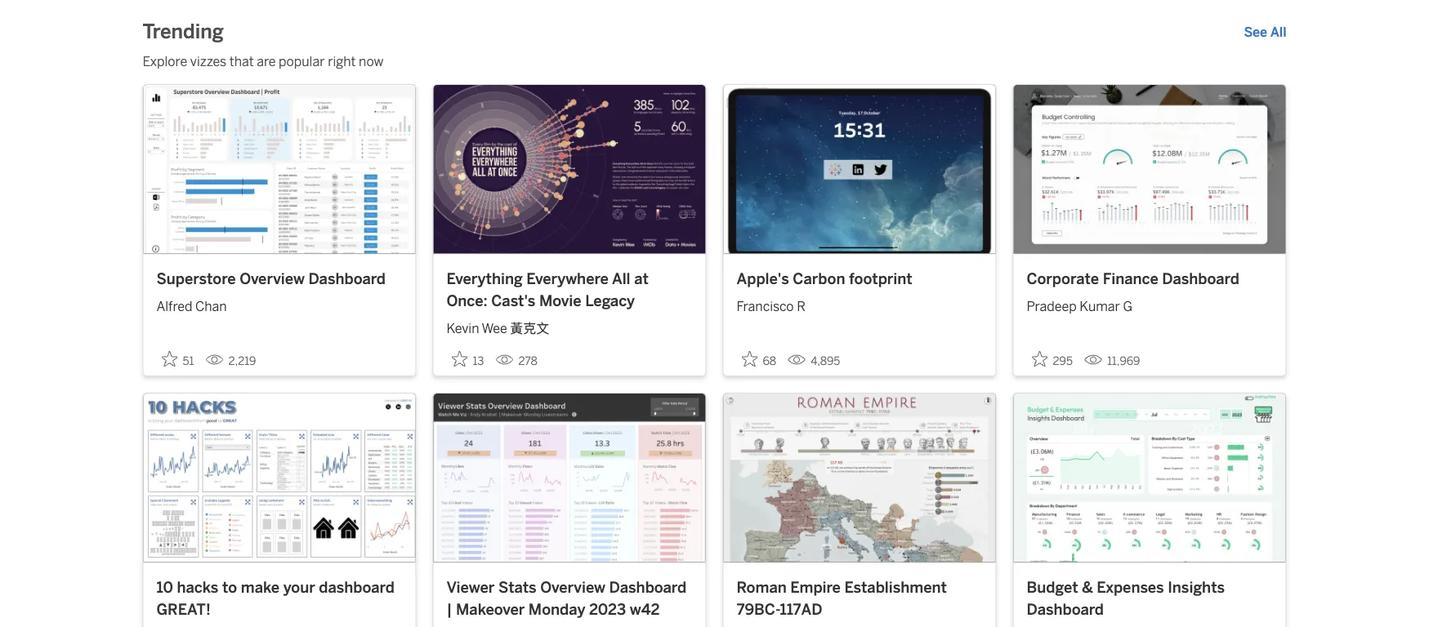 Task type: vqa. For each thing, say whether or not it's contained in the screenshot.


Task type: describe. For each thing, give the bounding box(es) containing it.
2,219 views element
[[199, 348, 263, 374]]

4,895 views element
[[782, 348, 847, 374]]

add favorite button for superstore overview dashboard
[[157, 346, 199, 373]]

51
[[183, 354, 194, 368]]

footprint
[[849, 270, 913, 288]]

dashboard up alfred chan link
[[309, 270, 386, 288]]

dashboard inside budget & expenses insights dashboard
[[1027, 601, 1104, 619]]

expenses
[[1097, 579, 1165, 597]]

viewer stats overview dashboard | makeover monday 2023 w42
[[447, 579, 687, 619]]

kevin
[[447, 321, 479, 337]]

your
[[283, 579, 315, 597]]

0 vertical spatial all
[[1271, 24, 1287, 40]]

francisco
[[737, 299, 794, 314]]

everywhere
[[527, 270, 609, 288]]

makeover
[[456, 601, 525, 619]]

trending heading
[[143, 19, 224, 45]]

apple's
[[737, 270, 790, 288]]

superstore
[[157, 270, 236, 288]]

empire
[[791, 579, 841, 597]]

g
[[1124, 299, 1133, 314]]

alfred chan link
[[157, 290, 403, 316]]

vizzes
[[190, 54, 227, 69]]

w42
[[630, 601, 660, 619]]

carbon
[[793, 270, 846, 288]]

superstore overview dashboard
[[157, 270, 386, 288]]

are
[[257, 54, 276, 69]]

establishment
[[845, 579, 947, 597]]

see all link
[[1245, 22, 1287, 42]]

278 views element
[[489, 348, 544, 374]]

great!
[[157, 601, 211, 619]]

once:
[[447, 292, 488, 310]]

see
[[1245, 24, 1268, 40]]

now
[[359, 54, 384, 69]]

superstore overview dashboard link
[[157, 268, 403, 290]]

budget
[[1027, 579, 1079, 597]]

cast's
[[492, 292, 536, 310]]

117ad
[[780, 601, 823, 619]]

popular
[[279, 54, 325, 69]]

budget & expenses insights dashboard link
[[1027, 577, 1273, 622]]

stats
[[499, 579, 537, 597]]

pradeep
[[1027, 299, 1077, 314]]

79bc-
[[737, 601, 780, 619]]

alfred chan
[[157, 299, 227, 314]]

francisco r link
[[737, 290, 983, 316]]

0 vertical spatial overview
[[240, 270, 305, 288]]

right
[[328, 54, 356, 69]]

pradeep kumar g link
[[1027, 290, 1273, 316]]

monday
[[529, 601, 586, 619]]

68
[[763, 354, 777, 368]]

francisco r
[[737, 299, 806, 314]]

corporate finance dashboard link
[[1027, 268, 1273, 290]]

kevin wee 黃克文
[[447, 321, 550, 337]]

overview inside 'viewer stats overview dashboard | makeover monday 2023 w42'
[[541, 579, 606, 597]]



Task type: locate. For each thing, give the bounding box(es) containing it.
10
[[157, 579, 173, 597]]

&
[[1083, 579, 1093, 597]]

workbook thumbnail image
[[143, 85, 416, 254], [434, 85, 706, 254], [724, 85, 996, 254], [1014, 85, 1286, 254], [143, 394, 416, 563], [434, 394, 706, 563], [724, 394, 996, 563], [1014, 394, 1286, 563]]

pradeep kumar g
[[1027, 299, 1133, 314]]

1 horizontal spatial all
[[1271, 24, 1287, 40]]

finance
[[1103, 270, 1159, 288]]

11,969
[[1108, 354, 1141, 368]]

alfred
[[157, 299, 192, 314]]

295
[[1053, 354, 1073, 368]]

wee
[[482, 321, 507, 337]]

see all trending element
[[1245, 22, 1287, 42]]

corporate finance dashboard
[[1027, 270, 1240, 288]]

|
[[447, 601, 452, 619]]

trending
[[143, 20, 224, 43]]

2023
[[589, 601, 626, 619]]

黃克文
[[510, 321, 550, 337]]

0 horizontal spatial add favorite button
[[157, 346, 199, 373]]

movie
[[539, 292, 582, 310]]

Add Favorite button
[[447, 346, 489, 373]]

overview up alfred chan link
[[240, 270, 305, 288]]

all right see
[[1271, 24, 1287, 40]]

10 hacks to make your dashboard great! link
[[157, 577, 403, 622]]

explore vizzes that are popular right now element
[[143, 52, 1287, 71]]

add favorite button containing 51
[[157, 346, 199, 373]]

10 hacks to make your dashboard great!
[[157, 579, 395, 619]]

budget & expenses insights dashboard
[[1027, 579, 1225, 619]]

overview
[[240, 270, 305, 288], [541, 579, 606, 597]]

make
[[241, 579, 280, 597]]

add favorite button down alfred
[[157, 346, 199, 373]]

roman empire establishment 79bc-117ad
[[737, 579, 947, 619]]

all left "at"
[[612, 270, 631, 288]]

everything everywhere all at once: cast's movie legacy link
[[447, 268, 693, 313]]

dashboard
[[309, 270, 386, 288], [1163, 270, 1240, 288], [610, 579, 687, 597], [1027, 601, 1104, 619]]

all
[[1271, 24, 1287, 40], [612, 270, 631, 288]]

apple's carbon footprint
[[737, 270, 913, 288]]

kumar
[[1080, 299, 1121, 314]]

at
[[635, 270, 649, 288]]

1 horizontal spatial overview
[[541, 579, 606, 597]]

Add Favorite button
[[1027, 346, 1078, 373]]

dashboard up pradeep kumar g 'link'
[[1163, 270, 1240, 288]]

apple's carbon footprint link
[[737, 268, 983, 290]]

Add Favorite button
[[157, 346, 199, 373], [737, 346, 782, 373]]

dashboard up w42
[[610, 579, 687, 597]]

insights
[[1168, 579, 1225, 597]]

dashboard inside 'viewer stats overview dashboard | makeover monday 2023 w42'
[[610, 579, 687, 597]]

11,969 views element
[[1078, 348, 1147, 374]]

add favorite button containing 68
[[737, 346, 782, 373]]

chan
[[195, 299, 227, 314]]

roman empire establishment 79bc-117ad link
[[737, 577, 983, 622]]

hacks
[[177, 579, 219, 597]]

viewer stats overview dashboard | makeover monday 2023 w42 link
[[447, 577, 693, 622]]

roman
[[737, 579, 787, 597]]

278
[[519, 354, 538, 368]]

add favorite button down francisco
[[737, 346, 782, 373]]

everything everywhere all at once: cast's movie legacy
[[447, 270, 649, 310]]

overview up monday
[[541, 579, 606, 597]]

that
[[230, 54, 254, 69]]

1 horizontal spatial add favorite button
[[737, 346, 782, 373]]

all inside everything everywhere all at once: cast's movie legacy
[[612, 270, 631, 288]]

1 vertical spatial all
[[612, 270, 631, 288]]

dashboard
[[319, 579, 395, 597]]

see all
[[1245, 24, 1287, 40]]

13
[[473, 354, 484, 368]]

add favorite button for apple's carbon footprint
[[737, 346, 782, 373]]

legacy
[[585, 292, 635, 310]]

to
[[222, 579, 237, 597]]

2 add favorite button from the left
[[737, 346, 782, 373]]

everything
[[447, 270, 523, 288]]

kevin wee 黃克文 link
[[447, 313, 693, 339]]

viewer
[[447, 579, 495, 597]]

explore
[[143, 54, 187, 69]]

1 vertical spatial overview
[[541, 579, 606, 597]]

0 horizontal spatial overview
[[240, 270, 305, 288]]

dashboard down budget
[[1027, 601, 1104, 619]]

r
[[797, 299, 806, 314]]

corporate
[[1027, 270, 1100, 288]]

4,895
[[811, 354, 841, 368]]

2,219
[[228, 354, 256, 368]]

1 add favorite button from the left
[[157, 346, 199, 373]]

0 horizontal spatial all
[[612, 270, 631, 288]]

explore vizzes that are popular right now
[[143, 54, 384, 69]]



